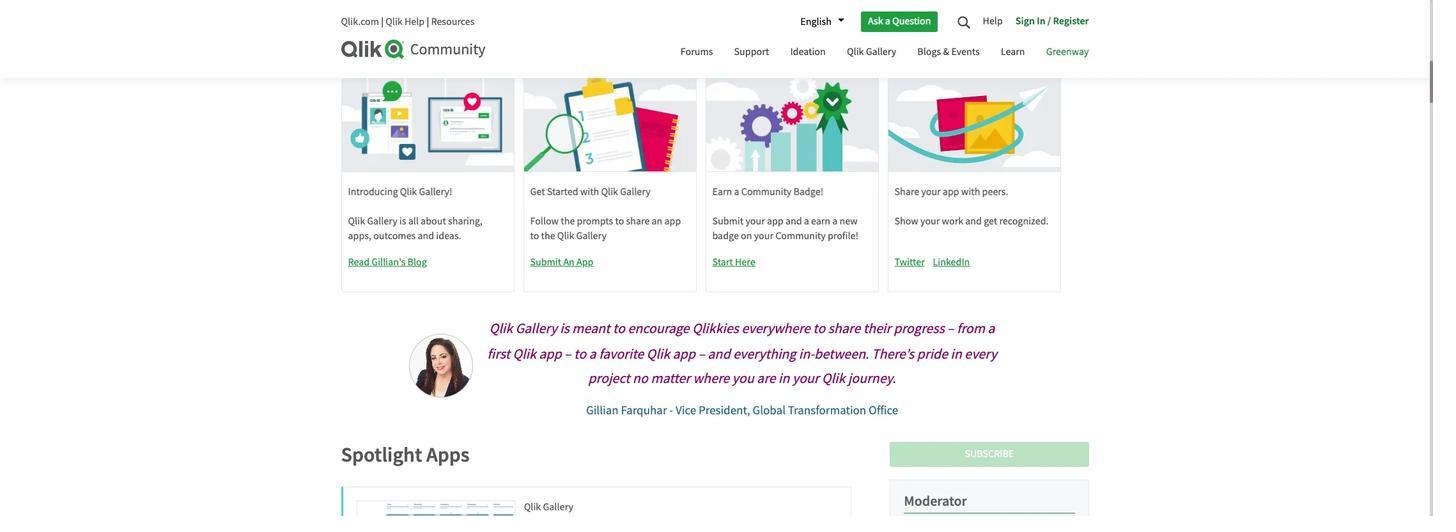 Task type: vqa. For each thing, say whether or not it's contained in the screenshot.


Task type: locate. For each thing, give the bounding box(es) containing it.
sign
[[1016, 14, 1035, 27]]

your for show
[[921, 215, 940, 227]]

your left work
[[921, 215, 940, 227]]

start here link
[[713, 255, 878, 269]]

start here
[[713, 256, 756, 268]]

the
[[561, 215, 575, 227], [541, 229, 555, 242]]

support
[[734, 45, 769, 58]]

0 vertical spatial community
[[410, 40, 486, 59]]

share right prompts on the top of the page
[[626, 215, 650, 227]]

events
[[952, 45, 980, 58]]

0 vertical spatial qlik gallery link
[[838, 34, 906, 72]]

a down meant
[[589, 345, 596, 363]]

1 vertical spatial qlik gallery
[[524, 500, 573, 513]]

qlik gallery link
[[838, 34, 906, 72], [524, 500, 573, 514]]

and down about
[[418, 229, 434, 242]]

qlik image
[[341, 40, 405, 59]]

journey.
[[848, 369, 896, 387]]

their
[[864, 319, 891, 337]]

qlik.com
[[341, 15, 379, 28]]

0 vertical spatial share
[[626, 215, 650, 227]]

submit up badge
[[713, 215, 744, 227]]

sign in / register link
[[1009, 10, 1089, 34]]

1 vertical spatial is
[[560, 319, 570, 337]]

0 horizontal spatial with
[[580, 185, 599, 198]]

introducing qlik gallery!
[[348, 185, 452, 198]]

1 horizontal spatial –
[[698, 345, 705, 363]]

1 horizontal spatial in
[[951, 345, 962, 363]]

started
[[547, 185, 578, 198]]

qlik inside menu bar
[[847, 45, 864, 58]]

the down follow
[[541, 229, 555, 242]]

and inside qlik gallery is meant to encourage qlikkies everywhere to share their progress – from a first qlik app – to a favorite qlik app – and everything in-between. there's pride in every project no matter where you are in your qlik journey.
[[708, 345, 731, 363]]

1 horizontal spatial submit
[[713, 215, 744, 227]]

help left sign
[[983, 14, 1003, 27]]

ideation
[[791, 45, 826, 58]]

gillian farquhar - vice president, global transformation office
[[586, 403, 898, 418]]

read gillian's blog
[[348, 256, 427, 268]]

start
[[713, 256, 733, 268]]

and left get
[[966, 215, 982, 227]]

0 horizontal spatial is
[[400, 215, 406, 227]]

qlik gallery for left qlik gallery link
[[524, 500, 573, 513]]

to up favorite on the left of the page
[[613, 319, 625, 337]]

share up between.
[[828, 319, 861, 337]]

register
[[1053, 14, 1089, 27]]

is left all in the top of the page
[[400, 215, 406, 227]]

1 horizontal spatial the
[[561, 215, 575, 227]]

0 horizontal spatial in
[[779, 369, 790, 387]]

transformation
[[788, 403, 867, 418]]

| right qlik help link
[[427, 15, 429, 28]]

0 horizontal spatial share
[[626, 215, 650, 227]]

get
[[530, 185, 545, 198]]

spotlight
[[341, 442, 422, 467]]

an up the submit an app link
[[652, 215, 663, 227]]

follow the prompts to share an app to the qlik gallery
[[530, 215, 681, 242]]

new
[[840, 215, 858, 227]]

a right from
[[988, 319, 995, 337]]

0 vertical spatial is
[[400, 215, 406, 227]]

to
[[615, 215, 624, 227], [530, 229, 539, 242], [613, 319, 625, 337], [813, 319, 826, 337], [574, 345, 586, 363]]

1 horizontal spatial is
[[560, 319, 570, 337]]

1 vertical spatial an
[[564, 256, 575, 268]]

–
[[948, 319, 954, 337], [565, 345, 571, 363], [698, 345, 705, 363]]

in right are
[[779, 369, 790, 387]]

menu bar
[[671, 34, 1099, 72]]

0 horizontal spatial help
[[405, 15, 425, 28]]

your right share
[[922, 185, 941, 198]]

0 horizontal spatial an
[[564, 256, 575, 268]]

and inside submit your app and a earn a new badge on your community profile!
[[786, 215, 802, 227]]

gillian's
[[372, 256, 406, 268]]

submit an app
[[530, 256, 594, 268]]

an inside follow the prompts to share an app to the qlik gallery
[[652, 215, 663, 227]]

your for submit
[[746, 215, 765, 227]]

meant
[[572, 319, 610, 337]]

share
[[626, 215, 650, 227], [828, 319, 861, 337]]

0 horizontal spatial |
[[381, 15, 384, 28]]

– up where
[[698, 345, 705, 363]]

submit inside the submit an app link
[[530, 256, 562, 268]]

apps
[[426, 442, 470, 467]]

– left from
[[948, 319, 954, 337]]

| right qlik.com link
[[381, 15, 384, 28]]

qlik.com | qlik help | resources
[[341, 15, 475, 28]]

share
[[895, 185, 920, 198]]

0 horizontal spatial submit
[[530, 256, 562, 268]]

qlik help link
[[386, 15, 425, 28]]

blogs & events
[[918, 45, 980, 58]]

a left new
[[833, 215, 838, 227]]

ask
[[868, 15, 883, 28]]

is inside qlik gallery is all about sharing, apps, outcomes and ideas.
[[400, 215, 406, 227]]

0 vertical spatial submit
[[713, 215, 744, 227]]

ideation button
[[781, 34, 836, 72]]

community down earn
[[776, 229, 826, 242]]

qlik gallery inside menu bar
[[847, 45, 897, 58]]

community down resources
[[410, 40, 486, 59]]

moderator heading
[[904, 492, 967, 510]]

1 vertical spatial community
[[742, 185, 792, 198]]

an left app
[[564, 256, 575, 268]]

is left meant
[[560, 319, 570, 337]]

0 vertical spatial in
[[951, 345, 962, 363]]

1 vertical spatial submit
[[530, 256, 562, 268]]

linkedin link
[[933, 255, 1060, 269]]

are
[[757, 369, 776, 387]]

gallery inside qlik gallery is all about sharing, apps, outcomes and ideas.
[[367, 215, 398, 227]]

gallery inside follow the prompts to share an app to the qlik gallery
[[576, 229, 607, 242]]

greenway
[[1047, 45, 1089, 58]]

app
[[577, 256, 594, 268]]

the right follow
[[561, 215, 575, 227]]

1 horizontal spatial help
[[983, 14, 1003, 27]]

qlik
[[386, 15, 403, 28], [847, 45, 864, 58], [400, 185, 417, 198], [601, 185, 618, 198], [348, 215, 365, 227], [557, 229, 574, 242], [489, 319, 513, 337], [513, 345, 536, 363], [647, 345, 670, 363], [822, 369, 845, 387], [524, 500, 541, 513]]

linkedin
[[933, 256, 970, 268]]

0 vertical spatial qlik gallery
[[847, 45, 897, 58]]

your down in-
[[793, 369, 819, 387]]

submit
[[713, 215, 744, 227], [530, 256, 562, 268]]

gallery
[[866, 45, 897, 58], [620, 185, 651, 198], [367, 215, 398, 227], [576, 229, 607, 242], [516, 319, 557, 337], [543, 500, 573, 513]]

qlik gallery for the rightmost qlik gallery link
[[847, 45, 897, 58]]

twitter
[[895, 256, 925, 268]]

– left favorite on the left of the page
[[565, 345, 571, 363]]

qlik gallery is all about sharing, apps, outcomes and ideas.
[[348, 215, 483, 242]]

an
[[652, 215, 663, 227], [564, 256, 575, 268]]

your
[[922, 185, 941, 198], [746, 215, 765, 227], [921, 215, 940, 227], [754, 229, 774, 242], [793, 369, 819, 387]]

submit for submit your app and a earn a new badge on your community profile!
[[713, 215, 744, 227]]

your right on
[[754, 229, 774, 242]]

and inside qlik gallery is all about sharing, apps, outcomes and ideas.
[[418, 229, 434, 242]]

blogs & events button
[[908, 34, 990, 72]]

1 horizontal spatial an
[[652, 215, 663, 227]]

2 with from the left
[[962, 185, 980, 198]]

0 horizontal spatial the
[[541, 229, 555, 242]]

all
[[408, 215, 419, 227]]

help
[[983, 14, 1003, 27], [405, 15, 425, 28]]

1 vertical spatial qlik gallery link
[[524, 500, 573, 514]]

1 vertical spatial in
[[779, 369, 790, 387]]

1 horizontal spatial qlik gallery
[[847, 45, 897, 58]]

a
[[885, 15, 891, 28], [734, 185, 740, 198], [804, 215, 809, 227], [833, 215, 838, 227], [988, 319, 995, 337], [589, 345, 596, 363]]

1 horizontal spatial with
[[962, 185, 980, 198]]

1 horizontal spatial |
[[427, 15, 429, 28]]

qlik gallery
[[847, 45, 897, 58], [524, 500, 573, 513]]

0 horizontal spatial qlik gallery
[[524, 500, 573, 513]]

0 vertical spatial the
[[561, 215, 575, 227]]

submit for submit an app
[[530, 256, 562, 268]]

and
[[786, 215, 802, 227], [966, 215, 982, 227], [418, 229, 434, 242], [708, 345, 731, 363]]

here
[[735, 256, 756, 268]]

with right started
[[580, 185, 599, 198]]

is
[[400, 215, 406, 227], [560, 319, 570, 337]]

-
[[670, 403, 673, 418]]

help link
[[983, 10, 1009, 34]]

1 vertical spatial share
[[828, 319, 861, 337]]

with
[[580, 185, 599, 198], [962, 185, 980, 198]]

0 vertical spatial an
[[652, 215, 663, 227]]

1 horizontal spatial share
[[828, 319, 861, 337]]

prompts
[[577, 215, 613, 227]]

your up on
[[746, 215, 765, 227]]

submit left app
[[530, 256, 562, 268]]

help left resources
[[405, 15, 425, 28]]

|
[[381, 15, 384, 28], [427, 15, 429, 28]]

with left the peers.
[[962, 185, 980, 198]]

global
[[753, 403, 786, 418]]

progress
[[894, 319, 945, 337]]

and left earn
[[786, 215, 802, 227]]

no
[[633, 369, 648, 387]]

2 vertical spatial community
[[776, 229, 826, 242]]

in right pride
[[951, 345, 962, 363]]

is inside qlik gallery is meant to encourage qlikkies everywhere to share their progress – from a first qlik app – to a favorite qlik app – and everything in-between. there's pride in every project no matter where you are in your qlik journey.
[[560, 319, 570, 337]]

community up submit your app and a earn a new badge on your community profile!
[[742, 185, 792, 198]]

gallery!
[[419, 185, 452, 198]]

submit inside submit your app and a earn a new badge on your community profile!
[[713, 215, 744, 227]]

there's
[[872, 345, 914, 363]]

and up where
[[708, 345, 731, 363]]



Task type: describe. For each thing, give the bounding box(es) containing it.
your for share
[[922, 185, 941, 198]]

president,
[[699, 403, 750, 418]]

is for meant
[[560, 319, 570, 337]]

read
[[348, 256, 370, 268]]

qlikkies
[[692, 319, 739, 337]]

subscribe
[[965, 447, 1014, 460]]

1 | from the left
[[381, 15, 384, 28]]

matter
[[651, 369, 690, 387]]

app inside follow the prompts to share an app to the qlik gallery
[[665, 215, 681, 227]]

sharing,
[[448, 215, 483, 227]]

ask a question
[[868, 15, 931, 28]]

project
[[588, 369, 630, 387]]

ideas.
[[436, 229, 461, 242]]

1 with from the left
[[580, 185, 599, 198]]

everything
[[733, 345, 796, 363]]

to down follow
[[530, 229, 539, 242]]

twitter link
[[895, 255, 1060, 269]]

peers.
[[982, 185, 1009, 198]]

earn
[[713, 185, 732, 198]]

show your work and get recognized.
[[895, 215, 1049, 227]]

your inside qlik gallery is meant to encourage qlikkies everywhere to share their progress – from a first qlik app – to a favorite qlik app – and everything in-between. there's pride in every project no matter where you are in your qlik journey.
[[793, 369, 819, 387]]

spotlight apps
[[341, 442, 470, 467]]

qlik gallery is meant to encourage qlikkies everywhere to share their progress – from a first qlik app – to a favorite qlik app – and everything in-between. there's pride in every project no matter where you are in your qlik journey.
[[487, 319, 997, 387]]

support button
[[725, 34, 779, 72]]

english
[[801, 15, 832, 28]]

favorite
[[599, 345, 644, 363]]

to right prompts on the top of the page
[[615, 215, 624, 227]]

0 horizontal spatial qlik gallery link
[[524, 500, 573, 514]]

greenway link
[[1037, 34, 1099, 72]]

get
[[984, 215, 998, 227]]

encourage
[[628, 319, 690, 337]]

to down meant
[[574, 345, 586, 363]]

english button
[[794, 11, 845, 33]]

1 vertical spatial the
[[541, 229, 555, 242]]

from
[[957, 319, 985, 337]]

forums
[[681, 45, 713, 58]]

earn
[[811, 215, 831, 227]]

between.
[[815, 345, 869, 363]]

menu bar containing forums
[[671, 34, 1099, 72]]

vice
[[676, 403, 696, 418]]

farquhar
[[621, 403, 667, 418]]

community inside submit your app and a earn a new badge on your community profile!
[[776, 229, 826, 242]]

badge!
[[794, 185, 824, 198]]

gallery inside qlik gallery is meant to encourage qlikkies everywhere to share their progress – from a first qlik app – to a favorite qlik app – and everything in-between. there's pride in every project no matter where you are in your qlik journey.
[[516, 319, 557, 337]]

share inside follow the prompts to share an app to the qlik gallery
[[626, 215, 650, 227]]

on
[[741, 229, 752, 242]]

gillian
[[586, 403, 619, 418]]

work
[[942, 215, 964, 227]]

badge
[[713, 229, 739, 242]]

moderator
[[904, 492, 967, 510]]

qlik inside follow the prompts to share an app to the qlik gallery
[[557, 229, 574, 242]]

recognized.
[[1000, 215, 1049, 227]]

app inside submit your app and a earn a new badge on your community profile!
[[767, 215, 784, 227]]

earn a community badge!
[[713, 185, 824, 198]]

you
[[733, 369, 754, 387]]

introducing
[[348, 185, 398, 198]]

submit an app link
[[530, 255, 696, 269]]

qlik.com link
[[341, 15, 379, 28]]

profile!
[[828, 229, 859, 242]]

ask a question link
[[861, 12, 938, 32]]

outcomes
[[374, 229, 416, 242]]

submit your app and a earn a new badge on your community profile!
[[713, 215, 859, 242]]

a right ask
[[885, 15, 891, 28]]

community link
[[341, 40, 658, 59]]

apps,
[[348, 229, 371, 242]]

qlik inside qlik gallery is all about sharing, apps, outcomes and ideas.
[[348, 215, 365, 227]]

blogs
[[918, 45, 941, 58]]

sign in / register
[[1016, 14, 1089, 27]]

an inside the submit an app link
[[564, 256, 575, 268]]

&
[[943, 45, 950, 58]]

learn
[[1001, 45, 1025, 58]]

resources
[[431, 15, 475, 28]]

to up in-
[[813, 319, 826, 337]]

read gillian's blog link
[[348, 255, 514, 269]]

subscribe button
[[890, 442, 1089, 467]]

forums button
[[671, 34, 723, 72]]

resources link
[[431, 15, 475, 28]]

a right earn
[[734, 185, 740, 198]]

in
[[1037, 14, 1046, 27]]

learn button
[[992, 34, 1035, 72]]

blog
[[408, 256, 427, 268]]

is for all
[[400, 215, 406, 227]]

share inside qlik gallery is meant to encourage qlikkies everywhere to share their progress – from a first qlik app – to a favorite qlik app – and everything in-between. there's pride in every project no matter where you are in your qlik journey.
[[828, 319, 861, 337]]

where
[[693, 369, 730, 387]]

in-
[[799, 345, 815, 363]]

first
[[487, 345, 510, 363]]

2 horizontal spatial –
[[948, 319, 954, 337]]

2 | from the left
[[427, 15, 429, 28]]

a left earn
[[804, 215, 809, 227]]

0 horizontal spatial –
[[565, 345, 571, 363]]

get started with qlik gallery
[[530, 185, 651, 198]]

1 horizontal spatial qlik gallery link
[[838, 34, 906, 72]]



